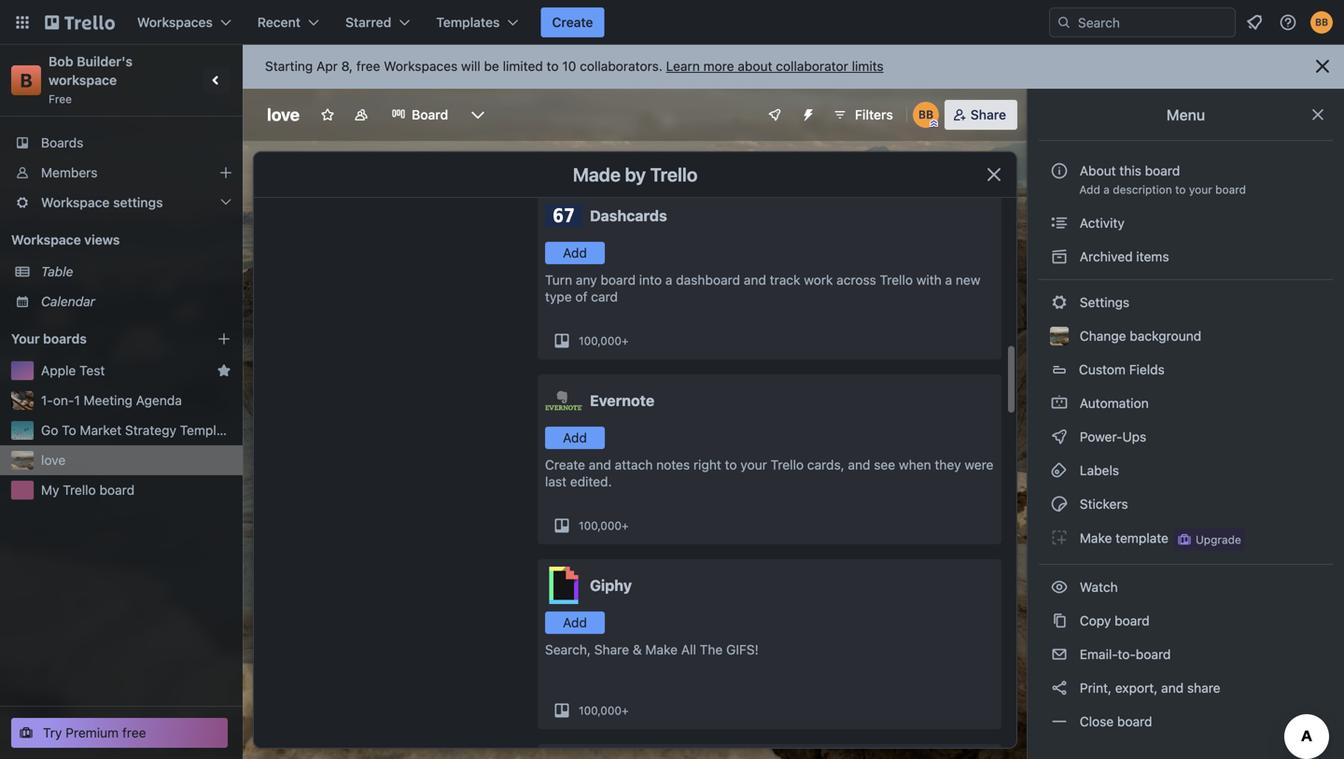 Task type: locate. For each thing, give the bounding box(es) containing it.
100,000 down edited. at the left of page
[[579, 519, 622, 532]]

1 vertical spatial love
[[41, 452, 66, 468]]

0 vertical spatial 100,000
[[579, 334, 622, 347]]

2 vertical spatial to
[[725, 457, 737, 472]]

turn
[[545, 272, 572, 288]]

edited.
[[570, 474, 612, 489]]

1 100,000 + from the top
[[579, 334, 629, 347]]

print,
[[1080, 680, 1112, 696]]

with
[[917, 272, 942, 288]]

my trello board link
[[41, 481, 232, 500]]

board down export,
[[1118, 714, 1153, 729]]

1 vertical spatial your
[[741, 457, 767, 472]]

free right premium
[[122, 725, 146, 740]]

power ups image
[[768, 107, 782, 122]]

share button
[[945, 100, 1018, 130]]

sm image left email-
[[1050, 645, 1069, 664]]

100,000 for dashcards
[[579, 334, 622, 347]]

sm image left activity
[[1050, 214, 1069, 233]]

3 100,000 from the top
[[579, 704, 622, 717]]

sm image inside archived items "link"
[[1050, 247, 1069, 266]]

2 vertical spatial 100,000
[[579, 704, 622, 717]]

board down 'love' 'link' on the bottom left of page
[[99, 482, 135, 498]]

2 100,000 + from the top
[[579, 519, 629, 532]]

3 sm image from the top
[[1050, 578, 1069, 597]]

workspace down members
[[41, 195, 110, 210]]

2 + from the top
[[622, 519, 629, 532]]

0 vertical spatial free
[[356, 58, 380, 74]]

archived
[[1080, 249, 1133, 264]]

1 sm image from the top
[[1050, 247, 1069, 266]]

sm image inside the watch link
[[1050, 578, 1069, 597]]

they
[[935, 457, 961, 472]]

add button for dashcards
[[545, 242, 605, 264]]

+ up giphy on the left of page
[[622, 519, 629, 532]]

2 horizontal spatial to
[[1176, 183, 1186, 196]]

0 vertical spatial love
[[267, 105, 300, 125]]

sm image left labels
[[1050, 461, 1069, 480]]

and left 'track'
[[744, 272, 767, 288]]

sm image inside power-ups "link"
[[1050, 428, 1069, 446]]

love up my
[[41, 452, 66, 468]]

builder's
[[77, 54, 133, 69]]

1 horizontal spatial to
[[725, 457, 737, 472]]

1 vertical spatial share
[[595, 642, 629, 657]]

and inside turn any board into a dashboard and track work across trello with a new type of card
[[744, 272, 767, 288]]

create inside create and attach notes right to your trello cards, and see when they were last edited.
[[545, 457, 585, 472]]

5 sm image from the top
[[1050, 712, 1069, 731]]

add button up any
[[545, 242, 605, 264]]

0 horizontal spatial free
[[122, 725, 146, 740]]

trello left with
[[880, 272, 913, 288]]

and left see
[[848, 457, 871, 472]]

your up activity link
[[1189, 183, 1213, 196]]

3 + from the top
[[622, 704, 629, 717]]

b link
[[11, 65, 41, 95]]

market
[[80, 423, 122, 438]]

add up edited. at the left of page
[[563, 430, 587, 445]]

a
[[1104, 183, 1110, 196], [666, 272, 673, 288], [946, 272, 953, 288]]

workspace navigation collapse icon image
[[204, 67, 230, 93]]

add up 'search,'
[[563, 615, 587, 630]]

sm image left automation
[[1050, 394, 1069, 413]]

100,000 down 'search,'
[[579, 704, 622, 717]]

workspace up table
[[11, 232, 81, 247]]

sm image inside copy board link
[[1050, 612, 1069, 630]]

sm image inside settings link
[[1050, 293, 1069, 312]]

+ up evernote
[[622, 334, 629, 347]]

0 horizontal spatial your
[[741, 457, 767, 472]]

power-ups
[[1077, 429, 1150, 444]]

giphy
[[590, 577, 632, 594]]

1 vertical spatial bob builder (bobbuilder40) image
[[913, 102, 939, 128]]

table link
[[41, 262, 232, 281]]

0 vertical spatial 100,000 +
[[579, 334, 629, 347]]

workspace views
[[11, 232, 120, 247]]

3 100,000 + from the top
[[579, 704, 629, 717]]

add for evernote
[[563, 430, 587, 445]]

work
[[804, 272, 833, 288]]

1 horizontal spatial share
[[971, 107, 1007, 122]]

&
[[633, 642, 642, 657]]

starred icon image
[[217, 363, 232, 378]]

my trello board
[[41, 482, 135, 498]]

1 horizontal spatial workspaces
[[384, 58, 458, 74]]

8 sm image from the top
[[1050, 645, 1069, 664]]

1 vertical spatial workspace
[[11, 232, 81, 247]]

print, export, and share link
[[1039, 673, 1333, 703]]

free
[[356, 58, 380, 74], [122, 725, 146, 740]]

board
[[1145, 163, 1181, 178], [1216, 183, 1247, 196], [601, 272, 636, 288], [99, 482, 135, 498], [1115, 613, 1150, 628], [1136, 647, 1171, 662], [1118, 714, 1153, 729]]

your boards with 5 items element
[[11, 328, 189, 350]]

try
[[43, 725, 62, 740]]

0 vertical spatial your
[[1189, 183, 1213, 196]]

track
[[770, 272, 801, 288]]

trello right my
[[63, 482, 96, 498]]

this member is an admin of this board. image
[[930, 120, 938, 128]]

2 add button from the top
[[545, 427, 605, 449]]

your inside create and attach notes right to your trello cards, and see when they were last edited.
[[741, 457, 767, 472]]

your inside the about this board add a description to your board
[[1189, 183, 1213, 196]]

1 vertical spatial free
[[122, 725, 146, 740]]

7 sm image from the top
[[1050, 612, 1069, 630]]

bob builder (bobbuilder40) image
[[1311, 11, 1333, 34], [913, 102, 939, 128]]

100,000 for evernote
[[579, 519, 622, 532]]

and left share
[[1162, 680, 1184, 696]]

share
[[971, 107, 1007, 122], [595, 642, 629, 657]]

sm image inside print, export, and share link
[[1050, 679, 1069, 698]]

1 add button from the top
[[545, 242, 605, 264]]

sm image inside activity link
[[1050, 214, 1069, 233]]

templates
[[436, 14, 500, 30]]

1 vertical spatial create
[[545, 457, 585, 472]]

sm image left settings
[[1050, 293, 1069, 312]]

0 vertical spatial add button
[[545, 242, 605, 264]]

2 vertical spatial add button
[[545, 612, 605, 634]]

members link
[[0, 158, 243, 188]]

sm image inside labels link
[[1050, 461, 1069, 480]]

5 sm image from the top
[[1050, 495, 1069, 514]]

learn more about collaborator limits link
[[666, 58, 884, 74]]

a right into
[[666, 272, 673, 288]]

the
[[700, 642, 723, 657]]

0 horizontal spatial workspaces
[[137, 14, 213, 30]]

Search field
[[1072, 8, 1235, 36]]

workspace settings
[[41, 195, 163, 210]]

create
[[552, 14, 593, 30], [545, 457, 585, 472]]

1 horizontal spatial bob builder (bobbuilder40) image
[[1311, 11, 1333, 34]]

automation image
[[794, 100, 820, 126]]

0 vertical spatial create
[[552, 14, 593, 30]]

all
[[681, 642, 696, 657]]

2 horizontal spatial a
[[1104, 183, 1110, 196]]

apple
[[41, 363, 76, 378]]

meeting
[[84, 393, 133, 408]]

1 + from the top
[[622, 334, 629, 347]]

1
[[74, 393, 80, 408]]

workspace visible image
[[354, 107, 369, 122]]

1 horizontal spatial love
[[267, 105, 300, 125]]

1 vertical spatial add button
[[545, 427, 605, 449]]

1 vertical spatial 100,000 +
[[579, 519, 629, 532]]

100,000 +
[[579, 334, 629, 347], [579, 519, 629, 532], [579, 704, 629, 717]]

test
[[79, 363, 105, 378]]

to left 10
[[547, 58, 559, 74]]

add for dashcards
[[563, 245, 587, 261]]

add button up 'search,'
[[545, 612, 605, 634]]

3 add button from the top
[[545, 612, 605, 634]]

2 sm image from the top
[[1050, 293, 1069, 312]]

workspaces up board link
[[384, 58, 458, 74]]

board up card
[[601, 272, 636, 288]]

1 vertical spatial +
[[622, 519, 629, 532]]

1 100,000 from the top
[[579, 334, 622, 347]]

+ down search, share & make all the gifs!
[[622, 704, 629, 717]]

recent
[[258, 14, 301, 30]]

sm image inside automation link
[[1050, 394, 1069, 413]]

close board
[[1077, 714, 1153, 729]]

0 vertical spatial make
[[1080, 531, 1112, 546]]

a for description
[[1104, 183, 1110, 196]]

items
[[1137, 249, 1170, 264]]

board inside copy board link
[[1115, 613, 1150, 628]]

create up starting apr 8, free workspaces will be limited to 10 collaborators. learn more about collaborator limits
[[552, 14, 593, 30]]

add button for giphy
[[545, 612, 605, 634]]

of
[[576, 289, 588, 304]]

will
[[461, 58, 481, 74]]

copy board
[[1077, 613, 1150, 628]]

1 sm image from the top
[[1050, 214, 1069, 233]]

workspaces
[[137, 14, 213, 30], [384, 58, 458, 74]]

add down the about
[[1080, 183, 1101, 196]]

100,000 down card
[[579, 334, 622, 347]]

free right 8,
[[356, 58, 380, 74]]

2 vertical spatial +
[[622, 704, 629, 717]]

love link
[[41, 451, 232, 470]]

a down the about
[[1104, 183, 1110, 196]]

workspace
[[41, 195, 110, 210], [11, 232, 81, 247]]

sm image left power- at the bottom of the page
[[1050, 428, 1069, 446]]

0 horizontal spatial share
[[595, 642, 629, 657]]

a inside the about this board add a description to your board
[[1104, 183, 1110, 196]]

stickers
[[1077, 496, 1129, 512]]

workspaces up workspace navigation collapse icon
[[137, 14, 213, 30]]

apple test
[[41, 363, 105, 378]]

100,000 + down card
[[579, 334, 629, 347]]

8,
[[341, 58, 353, 74]]

2 100,000 from the top
[[579, 519, 622, 532]]

share left &
[[595, 642, 629, 657]]

sm image left "make template"
[[1050, 529, 1069, 547]]

template
[[1116, 531, 1169, 546]]

sm image for settings
[[1050, 293, 1069, 312]]

0 vertical spatial workspace
[[41, 195, 110, 210]]

sm image left the print,
[[1050, 679, 1069, 698]]

boards
[[41, 135, 83, 150]]

bob builder (bobbuilder40) image right open information menu icon
[[1311, 11, 1333, 34]]

make right &
[[646, 642, 678, 657]]

settings link
[[1039, 288, 1333, 317]]

+
[[622, 334, 629, 347], [622, 519, 629, 532], [622, 704, 629, 717]]

0 vertical spatial share
[[971, 107, 1007, 122]]

3 sm image from the top
[[1050, 428, 1069, 446]]

create up last
[[545, 457, 585, 472]]

sm image inside email-to-board link
[[1050, 645, 1069, 664]]

0 horizontal spatial a
[[666, 272, 673, 288]]

4 sm image from the top
[[1050, 461, 1069, 480]]

upgrade
[[1196, 533, 1242, 546]]

into
[[639, 272, 662, 288]]

1 vertical spatial 100,000
[[579, 519, 622, 532]]

love inside love text box
[[267, 105, 300, 125]]

members
[[41, 165, 98, 180]]

power-
[[1080, 429, 1123, 444]]

apple test link
[[41, 361, 209, 380]]

1 vertical spatial make
[[646, 642, 678, 657]]

a left new
[[946, 272, 953, 288]]

100,000 + down 'search,'
[[579, 704, 629, 717]]

board up print, export, and share
[[1136, 647, 1171, 662]]

sm image
[[1050, 214, 1069, 233], [1050, 394, 1069, 413], [1050, 428, 1069, 446], [1050, 461, 1069, 480], [1050, 495, 1069, 514], [1050, 529, 1069, 547], [1050, 612, 1069, 630], [1050, 645, 1069, 664]]

workspace inside popup button
[[41, 195, 110, 210]]

to right right
[[725, 457, 737, 472]]

your right right
[[741, 457, 767, 472]]

back to home image
[[45, 7, 115, 37]]

sm image left stickers
[[1050, 495, 1069, 514]]

background
[[1130, 328, 1202, 344]]

upgrade button
[[1174, 529, 1246, 551]]

trello
[[650, 163, 698, 185], [880, 272, 913, 288], [771, 457, 804, 472], [63, 482, 96, 498]]

sm image left the archived
[[1050, 247, 1069, 266]]

0 horizontal spatial make
[[646, 642, 678, 657]]

4 sm image from the top
[[1050, 679, 1069, 698]]

board inside turn any board into a dashboard and track work across trello with a new type of card
[[601, 272, 636, 288]]

2 vertical spatial 100,000 +
[[579, 704, 629, 717]]

2 sm image from the top
[[1050, 394, 1069, 413]]

sm image inside close board link
[[1050, 712, 1069, 731]]

about this board add a description to your board
[[1080, 163, 1247, 196]]

to up activity link
[[1176, 183, 1186, 196]]

b
[[20, 69, 32, 91]]

0 vertical spatial workspaces
[[137, 14, 213, 30]]

1 horizontal spatial your
[[1189, 183, 1213, 196]]

share right this member is an admin of this board. image
[[971, 107, 1007, 122]]

1 vertical spatial workspaces
[[384, 58, 458, 74]]

primary element
[[0, 0, 1345, 45]]

workspace for workspace settings
[[41, 195, 110, 210]]

sm image left watch
[[1050, 578, 1069, 597]]

board up activity link
[[1216, 183, 1247, 196]]

bob builder (bobbuilder40) image right filters
[[913, 102, 939, 128]]

sm image left close
[[1050, 712, 1069, 731]]

trello inside turn any board into a dashboard and track work across trello with a new type of card
[[880, 272, 913, 288]]

board link
[[380, 100, 460, 130]]

0 vertical spatial +
[[622, 334, 629, 347]]

sm image inside stickers link
[[1050, 495, 1069, 514]]

6 sm image from the top
[[1050, 529, 1069, 547]]

create inside button
[[552, 14, 593, 30]]

100,000 for giphy
[[579, 704, 622, 717]]

sm image
[[1050, 247, 1069, 266], [1050, 293, 1069, 312], [1050, 578, 1069, 597], [1050, 679, 1069, 698], [1050, 712, 1069, 731]]

and
[[744, 272, 767, 288], [589, 457, 611, 472], [848, 457, 871, 472], [1162, 680, 1184, 696]]

board up to- on the bottom of the page
[[1115, 613, 1150, 628]]

create for create
[[552, 14, 593, 30]]

0 horizontal spatial to
[[547, 58, 559, 74]]

sm image for automation
[[1050, 394, 1069, 413]]

add up any
[[563, 245, 587, 261]]

try premium free
[[43, 725, 146, 740]]

1 vertical spatial to
[[1176, 183, 1186, 196]]

love left "star or unstar board" 'image'
[[267, 105, 300, 125]]

+ for giphy
[[622, 704, 629, 717]]

sm image for print, export, and share
[[1050, 679, 1069, 698]]

trello left cards,
[[771, 457, 804, 472]]

starting apr 8, free workspaces will be limited to 10 collaborators. learn more about collaborator limits
[[265, 58, 884, 74]]

my
[[41, 482, 59, 498]]

sm image for power-ups
[[1050, 428, 1069, 446]]

create and attach notes right to your trello cards, and see when they were last edited.
[[545, 457, 994, 489]]

make down stickers
[[1080, 531, 1112, 546]]

add button up edited. at the left of page
[[545, 427, 605, 449]]

watch link
[[1039, 572, 1333, 602]]

100,000 + down edited. at the left of page
[[579, 519, 629, 532]]

sm image left copy
[[1050, 612, 1069, 630]]

0 horizontal spatial love
[[41, 452, 66, 468]]

trello inside create and attach notes right to your trello cards, and see when they were last edited.
[[771, 457, 804, 472]]



Task type: describe. For each thing, give the bounding box(es) containing it.
workspaces inside popup button
[[137, 14, 213, 30]]

sm image for email-to-board
[[1050, 645, 1069, 664]]

try premium free button
[[11, 718, 228, 748]]

ups
[[1123, 429, 1147, 444]]

1-on-1 meeting agenda link
[[41, 391, 232, 410]]

and up edited. at the left of page
[[589, 457, 611, 472]]

share
[[1188, 680, 1221, 696]]

Board name text field
[[258, 100, 309, 130]]

collaborators.
[[580, 58, 663, 74]]

0 horizontal spatial bob builder (bobbuilder40) image
[[913, 102, 939, 128]]

table
[[41, 264, 73, 279]]

any
[[576, 272, 597, 288]]

custom fields
[[1079, 362, 1165, 377]]

stickers link
[[1039, 489, 1333, 519]]

change
[[1080, 328, 1127, 344]]

attach
[[615, 457, 653, 472]]

to inside the about this board add a description to your board
[[1176, 183, 1186, 196]]

copy board link
[[1039, 606, 1333, 636]]

your boards
[[11, 331, 87, 346]]

template
[[180, 423, 235, 438]]

love inside 'love' 'link'
[[41, 452, 66, 468]]

agenda
[[136, 393, 182, 408]]

create for create and attach notes right to your trello cards, and see when they were last edited.
[[545, 457, 585, 472]]

share inside button
[[971, 107, 1007, 122]]

1 horizontal spatial free
[[356, 58, 380, 74]]

filters
[[855, 107, 893, 122]]

0 vertical spatial bob builder (bobbuilder40) image
[[1311, 11, 1333, 34]]

when
[[899, 457, 932, 472]]

watch
[[1077, 579, 1122, 595]]

type
[[545, 289, 572, 304]]

board inside the my trello board link
[[99, 482, 135, 498]]

apr
[[317, 58, 338, 74]]

card
[[591, 289, 618, 304]]

open information menu image
[[1279, 13, 1298, 32]]

cards,
[[808, 457, 845, 472]]

gifs!
[[727, 642, 759, 657]]

sm image for labels
[[1050, 461, 1069, 480]]

board up description
[[1145, 163, 1181, 178]]

evernote
[[590, 392, 655, 409]]

collaborator
[[776, 58, 849, 74]]

sm image for copy board
[[1050, 612, 1069, 630]]

labels link
[[1039, 456, 1333, 486]]

1-
[[41, 393, 53, 408]]

dashboard
[[676, 272, 741, 288]]

workspaces button
[[126, 7, 243, 37]]

this
[[1120, 163, 1142, 178]]

to inside create and attach notes right to your trello cards, and see when they were last edited.
[[725, 457, 737, 472]]

labels
[[1077, 463, 1120, 478]]

boards
[[43, 331, 87, 346]]

templates button
[[425, 7, 530, 37]]

sm image for stickers
[[1050, 495, 1069, 514]]

sm image for archived items
[[1050, 247, 1069, 266]]

automation
[[1077, 395, 1149, 411]]

custom fields button
[[1039, 355, 1333, 385]]

right
[[694, 457, 722, 472]]

board inside close board link
[[1118, 714, 1153, 729]]

made by trello
[[573, 163, 698, 185]]

and inside print, export, and share link
[[1162, 680, 1184, 696]]

strategy
[[125, 423, 176, 438]]

archived items link
[[1039, 242, 1333, 272]]

a for dashboard
[[666, 272, 673, 288]]

change background
[[1077, 328, 1202, 344]]

1 horizontal spatial make
[[1080, 531, 1112, 546]]

across
[[837, 272, 877, 288]]

print, export, and share
[[1077, 680, 1221, 696]]

recent button
[[246, 7, 331, 37]]

create button
[[541, 7, 605, 37]]

premium
[[66, 725, 119, 740]]

add for giphy
[[563, 615, 587, 630]]

change background link
[[1039, 321, 1333, 351]]

were
[[965, 457, 994, 472]]

description
[[1113, 183, 1173, 196]]

activity link
[[1039, 208, 1333, 238]]

0 notifications image
[[1244, 11, 1266, 34]]

go to market strategy template
[[41, 423, 235, 438]]

starred button
[[334, 7, 421, 37]]

customize views image
[[469, 106, 488, 124]]

bob
[[49, 54, 73, 69]]

workspace for workspace views
[[11, 232, 81, 247]]

1 horizontal spatial a
[[946, 272, 953, 288]]

sm image for close board
[[1050, 712, 1069, 731]]

add board image
[[217, 331, 232, 346]]

10
[[562, 58, 576, 74]]

starred
[[346, 14, 392, 30]]

free
[[49, 92, 72, 106]]

about
[[1080, 163, 1116, 178]]

search image
[[1057, 15, 1072, 30]]

free inside try premium free 'button'
[[122, 725, 146, 740]]

to-
[[1118, 647, 1136, 662]]

settings
[[113, 195, 163, 210]]

bob builder's workspace link
[[49, 54, 136, 88]]

on-
[[53, 393, 74, 408]]

close
[[1080, 714, 1114, 729]]

star or unstar board image
[[320, 107, 335, 122]]

new
[[956, 272, 981, 288]]

sm image for watch
[[1050, 578, 1069, 597]]

make template
[[1077, 531, 1169, 546]]

boards link
[[0, 128, 243, 158]]

calendar
[[41, 294, 95, 309]]

workspace
[[49, 72, 117, 88]]

100,000 + for evernote
[[579, 519, 629, 532]]

sm image for make template
[[1050, 529, 1069, 547]]

limited
[[503, 58, 543, 74]]

limits
[[852, 58, 884, 74]]

more
[[704, 58, 734, 74]]

see
[[874, 457, 896, 472]]

turn any board into a dashboard and track work across trello with a new type of card
[[545, 272, 981, 304]]

bob builder's workspace free
[[49, 54, 136, 106]]

add inside the about this board add a description to your board
[[1080, 183, 1101, 196]]

search,
[[545, 642, 591, 657]]

calendar link
[[41, 292, 232, 311]]

add button for evernote
[[545, 427, 605, 449]]

trello right by
[[650, 163, 698, 185]]

board inside email-to-board link
[[1136, 647, 1171, 662]]

email-to-board link
[[1039, 640, 1333, 670]]

be
[[484, 58, 499, 74]]

100,000 + for dashcards
[[579, 334, 629, 347]]

about
[[738, 58, 773, 74]]

100,000 + for giphy
[[579, 704, 629, 717]]

close board link
[[1039, 707, 1333, 737]]

+ for evernote
[[622, 519, 629, 532]]

0 vertical spatial to
[[547, 58, 559, 74]]

sm image for activity
[[1050, 214, 1069, 233]]

+ for dashcards
[[622, 334, 629, 347]]



Task type: vqa. For each thing, say whether or not it's contained in the screenshot.
2nd 'add' button
yes



